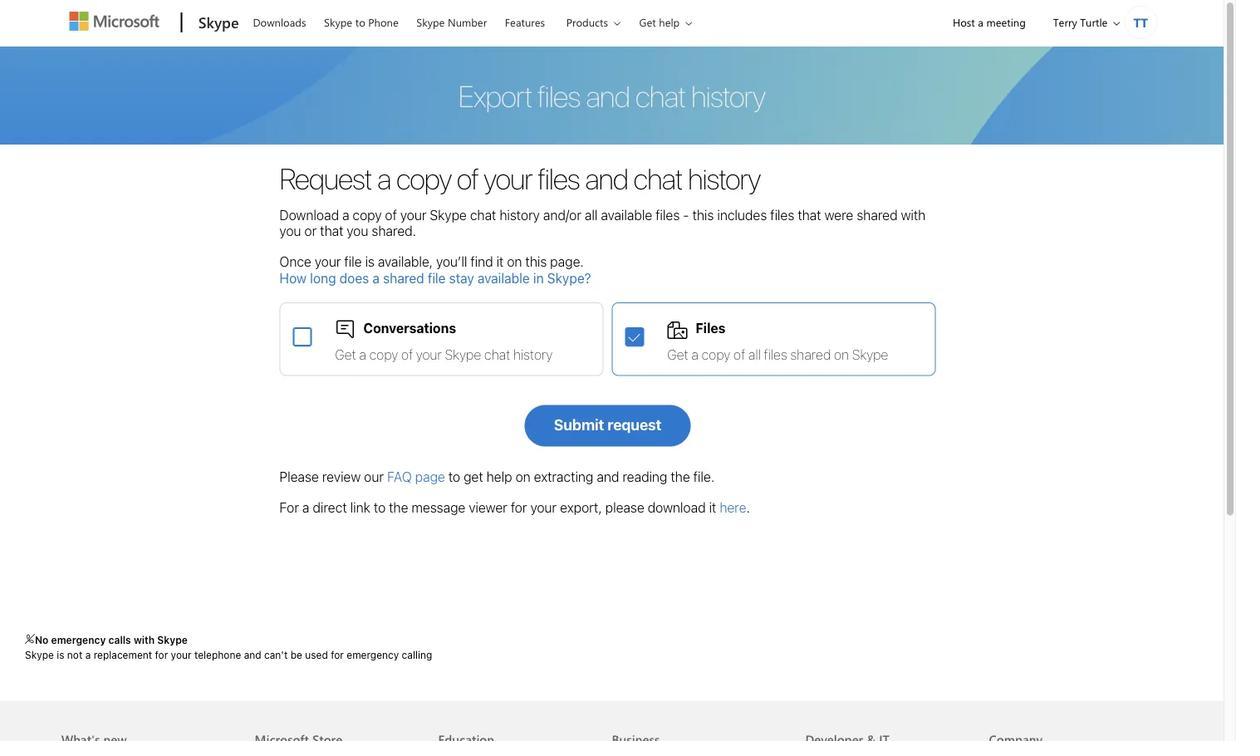 Task type: vqa. For each thing, say whether or not it's contained in the screenshot.
the left shared
yes



Task type: locate. For each thing, give the bounding box(es) containing it.
history down the in
[[514, 347, 553, 363]]

0 horizontal spatial shared
[[383, 270, 424, 286]]

0 horizontal spatial all
[[585, 207, 598, 223]]

a for get a copy of your skype chat history
[[359, 347, 366, 363]]

for right replacement
[[155, 649, 168, 661]]

to right link
[[374, 500, 386, 516]]

no
[[35, 634, 49, 646]]

1 vertical spatial all
[[749, 347, 761, 363]]

history for download a copy of your skype chat history and/or all available files - this includes files that were shared with you or that you shared.
[[500, 207, 540, 223]]

includes
[[717, 207, 767, 223]]

this right the -
[[693, 207, 714, 223]]

and
[[585, 161, 628, 196], [597, 469, 619, 485], [244, 649, 261, 661]]

1 vertical spatial it
[[709, 500, 717, 516]]

0 horizontal spatial available
[[478, 270, 530, 286]]

1 vertical spatial shared
[[383, 270, 424, 286]]

page
[[415, 469, 445, 485]]

5 heading from the left
[[806, 701, 969, 741]]

in
[[533, 270, 544, 286]]

0 horizontal spatial this
[[526, 254, 547, 270]]

please
[[606, 500, 645, 516]]

heading
[[61, 701, 235, 741], [255, 701, 418, 741], [438, 701, 602, 741], [612, 701, 786, 741], [806, 701, 969, 741], [989, 701, 1153, 741]]

to
[[355, 15, 365, 30], [449, 469, 460, 485], [374, 500, 386, 516]]

1 horizontal spatial you
[[347, 223, 368, 239]]

help
[[659, 15, 680, 30], [487, 469, 512, 485]]

host a meeting
[[953, 15, 1026, 30]]

history
[[688, 161, 761, 196], [500, 207, 540, 223], [514, 347, 553, 363]]

0 vertical spatial history
[[688, 161, 761, 196]]

with right the calls
[[134, 634, 155, 646]]

1 horizontal spatial the
[[671, 469, 690, 485]]

replacement
[[94, 649, 152, 661]]

1 horizontal spatial available
[[601, 207, 653, 223]]

find
[[471, 254, 493, 270]]

that left were in the top of the page
[[798, 207, 822, 223]]

1 vertical spatial the
[[389, 500, 408, 516]]

to left phone
[[355, 15, 365, 30]]

faq
[[387, 469, 412, 485]]

and up the download a copy of your skype chat history and/or all available files - this includes files that were shared with you or that you shared.
[[585, 161, 628, 196]]

once your file is available, you'll find it on this page. how long does a shared file stay available in skype?
[[280, 254, 591, 286]]

1 vertical spatial on
[[834, 347, 849, 363]]

copy inside the download a copy of your skype chat history and/or all available files - this includes files that were shared with you or that you shared.
[[353, 207, 382, 223]]

the down faq
[[389, 500, 408, 516]]

0 horizontal spatial you
[[280, 223, 301, 239]]

copy for get a copy of your skype chat history
[[370, 347, 398, 363]]

0 vertical spatial with
[[901, 207, 926, 223]]

a for download a copy of your skype chat history and/or all available files - this includes files that were shared with you or that you shared.
[[342, 207, 349, 223]]

and up please
[[597, 469, 619, 485]]

0 vertical spatial all
[[585, 207, 598, 223]]

get
[[640, 15, 656, 30], [335, 347, 356, 363], [668, 347, 689, 363]]

1 horizontal spatial all
[[749, 347, 761, 363]]

faq page link
[[387, 469, 445, 485]]

this
[[693, 207, 714, 223], [526, 254, 547, 270]]

0 horizontal spatial file
[[344, 254, 362, 270]]

0 vertical spatial to
[[355, 15, 365, 30]]

the
[[671, 469, 690, 485], [389, 500, 408, 516]]

2 horizontal spatial for
[[511, 500, 527, 516]]

request a copy of your files and chat history
[[280, 161, 761, 196]]

skype is not a replacement for your telephone and can't be used for emergency calling
[[25, 649, 432, 661]]

2 horizontal spatial to
[[449, 469, 460, 485]]

1 vertical spatial to
[[449, 469, 460, 485]]

skype to phone link
[[317, 1, 406, 41]]

is up does
[[365, 254, 375, 270]]

a right the host
[[978, 15, 984, 30]]

submit request
[[554, 416, 662, 434]]

number
[[448, 15, 487, 30]]

for right used
[[331, 649, 344, 661]]

available
[[601, 207, 653, 223], [478, 270, 530, 286]]

chat inside the download a copy of your skype chat history and/or all available files - this includes files that were shared with you or that you shared.
[[470, 207, 496, 223]]

0 horizontal spatial help
[[487, 469, 512, 485]]

0 vertical spatial help
[[659, 15, 680, 30]]

2 you from the left
[[347, 223, 368, 239]]

that
[[798, 207, 822, 223], [320, 223, 344, 239]]

you
[[280, 223, 301, 239], [347, 223, 368, 239]]

1 heading from the left
[[61, 701, 235, 741]]

the left file. at the bottom of page
[[671, 469, 690, 485]]

viewer
[[469, 500, 508, 516]]

get right get a copy of all files shared on skype element
[[668, 347, 689, 363]]

products button
[[556, 1, 634, 44]]

you'll
[[436, 254, 467, 270]]

reading
[[623, 469, 668, 485]]

emergency left calling
[[347, 649, 399, 661]]

available down find
[[478, 270, 530, 286]]

were
[[825, 207, 854, 223]]

terry
[[1054, 15, 1078, 30]]

that right "or"
[[320, 223, 344, 239]]

a for for a direct link to the message viewer for your export, please download it here .
[[302, 500, 310, 516]]

1 vertical spatial help
[[487, 469, 512, 485]]

skype?
[[547, 270, 591, 286]]

1 horizontal spatial emergency
[[347, 649, 399, 661]]

6 heading from the left
[[989, 701, 1153, 741]]

history inside the download a copy of your skype chat history and/or all available files - this includes files that were shared with you or that you shared.
[[500, 207, 540, 223]]

1 horizontal spatial help
[[659, 15, 680, 30]]

extracting
[[534, 469, 594, 485]]

1 horizontal spatial get
[[640, 15, 656, 30]]

1 vertical spatial chat
[[470, 207, 496, 223]]

message
[[412, 500, 466, 516]]

it left here link
[[709, 500, 717, 516]]

a down 'files'
[[692, 347, 699, 363]]

help right the get
[[487, 469, 512, 485]]

footer resource links element
[[0, 701, 1224, 741]]

a right download on the top left
[[342, 207, 349, 223]]

a right not
[[85, 649, 91, 661]]

1 horizontal spatial this
[[693, 207, 714, 223]]

0 horizontal spatial to
[[355, 15, 365, 30]]

a right does
[[373, 270, 380, 286]]

with
[[901, 207, 926, 223], [134, 634, 155, 646]]

used
[[305, 649, 328, 661]]

help right the products dropdown button
[[659, 15, 680, 30]]

1 horizontal spatial shared
[[791, 347, 831, 363]]

0 vertical spatial on
[[507, 254, 522, 270]]

for right viewer
[[511, 500, 527, 516]]

of for download a copy of your skype chat history and/or all available files - this includes files that were shared with you or that you shared.
[[385, 207, 397, 223]]

it
[[497, 254, 504, 270], [709, 500, 717, 516]]

0 vertical spatial it
[[497, 254, 504, 270]]

get right the products dropdown button
[[640, 15, 656, 30]]

for
[[280, 500, 299, 516]]

you left shared.
[[347, 223, 368, 239]]

1 vertical spatial available
[[478, 270, 530, 286]]

download
[[648, 500, 706, 516]]

get inside dropdown button
[[640, 15, 656, 30]]

get for get a copy of your skype chat history
[[335, 347, 356, 363]]

you left "or"
[[280, 223, 301, 239]]

2 vertical spatial on
[[516, 469, 531, 485]]

2 horizontal spatial get
[[668, 347, 689, 363]]

it inside once your file is available, you'll find it on this page. how long does a shared file stay available in skype?
[[497, 254, 504, 270]]

2 vertical spatial history
[[514, 347, 553, 363]]

is
[[365, 254, 375, 270], [57, 649, 64, 661]]

this up the in
[[526, 254, 547, 270]]

1 vertical spatial is
[[57, 649, 64, 661]]

calling
[[402, 649, 432, 661]]

1 horizontal spatial with
[[901, 207, 926, 223]]

your
[[484, 161, 533, 196], [400, 207, 427, 223], [315, 254, 341, 270], [416, 347, 442, 363], [531, 500, 557, 516], [171, 649, 192, 661]]

file down you'll
[[428, 270, 446, 286]]

0 vertical spatial is
[[365, 254, 375, 270]]

0 vertical spatial this
[[693, 207, 714, 223]]

0 vertical spatial shared
[[857, 207, 898, 223]]

for
[[511, 500, 527, 516], [155, 649, 168, 661], [331, 649, 344, 661]]

file
[[344, 254, 362, 270], [428, 270, 446, 286]]

1 vertical spatial with
[[134, 634, 155, 646]]

features
[[505, 15, 545, 30]]

0 vertical spatial available
[[601, 207, 653, 223]]

available inside once your file is available, you'll find it on this page. how long does a shared file stay available in skype?
[[478, 270, 530, 286]]

2 vertical spatial to
[[374, 500, 386, 516]]

shared inside the download a copy of your skype chat history and/or all available files - this includes files that were shared with you or that you shared.
[[857, 207, 898, 223]]

copy for request a copy of your files and chat history
[[396, 161, 451, 196]]

to left the get
[[449, 469, 460, 485]]

calls
[[108, 634, 131, 646]]

1 horizontal spatial it
[[709, 500, 717, 516]]

with right were in the top of the page
[[901, 207, 926, 223]]

shared
[[857, 207, 898, 223], [383, 270, 424, 286], [791, 347, 831, 363]]

get down does
[[335, 347, 356, 363]]

of for get a copy of all files shared on skype
[[734, 347, 746, 363]]

or
[[305, 223, 317, 239]]

on inside once your file is available, you'll find it on this page. how long does a shared file stay available in skype?
[[507, 254, 522, 270]]

history up includes
[[688, 161, 761, 196]]

how long does a shared file stay available in skype? link
[[280, 270, 591, 286]]

get for get help
[[640, 15, 656, 30]]

files
[[538, 161, 580, 196], [656, 207, 680, 223], [771, 207, 795, 223], [764, 347, 788, 363]]

on
[[507, 254, 522, 270], [834, 347, 849, 363], [516, 469, 531, 485]]

emergency
[[51, 634, 106, 646], [347, 649, 399, 661]]

file up does
[[344, 254, 362, 270]]

1 horizontal spatial is
[[365, 254, 375, 270]]

a down conversations
[[359, 347, 366, 363]]

history down the request a copy of your files and chat history
[[500, 207, 540, 223]]

1 vertical spatial this
[[526, 254, 547, 270]]

1 horizontal spatial that
[[798, 207, 822, 223]]

please
[[280, 469, 319, 485]]

0 horizontal spatial emergency
[[51, 634, 106, 646]]

file.
[[694, 469, 715, 485]]

it right find
[[497, 254, 504, 270]]

0 horizontal spatial get
[[335, 347, 356, 363]]

2 vertical spatial chat
[[484, 347, 510, 363]]

of
[[457, 161, 478, 196], [385, 207, 397, 223], [401, 347, 413, 363], [734, 347, 746, 363]]

-
[[683, 207, 689, 223]]

a
[[978, 15, 984, 30], [377, 161, 391, 196], [342, 207, 349, 223], [373, 270, 380, 286], [359, 347, 366, 363], [692, 347, 699, 363], [302, 500, 310, 516], [85, 649, 91, 661]]

all
[[585, 207, 598, 223], [749, 347, 761, 363]]

of inside the download a copy of your skype chat history and/or all available files - this includes files that were shared with you or that you shared.
[[385, 207, 397, 223]]

.
[[747, 500, 750, 516]]

conversations
[[364, 320, 456, 336]]

0 horizontal spatial with
[[134, 634, 155, 646]]

skype
[[198, 12, 239, 32], [324, 15, 352, 30], [417, 15, 445, 30], [430, 207, 467, 223], [445, 347, 481, 363], [853, 347, 889, 363], [157, 634, 188, 646], [25, 649, 54, 661]]

4 heading from the left
[[612, 701, 786, 741]]

and left can't
[[244, 649, 261, 661]]

available,
[[378, 254, 433, 270]]

history for get a copy of your skype chat history
[[514, 347, 553, 363]]

a right for
[[302, 500, 310, 516]]

2 horizontal spatial shared
[[857, 207, 898, 223]]

2 heading from the left
[[255, 701, 418, 741]]

skype link
[[190, 1, 244, 46]]

on for please review our faq page to get help on extracting and reading the file.
[[516, 469, 531, 485]]

get help
[[640, 15, 680, 30]]

to inside skype to phone link
[[355, 15, 365, 30]]

available left the -
[[601, 207, 653, 223]]

is left not
[[57, 649, 64, 661]]

1 vertical spatial history
[[500, 207, 540, 223]]

a inside the download a copy of your skype chat history and/or all available files - this includes files that were shared with you or that you shared.
[[342, 207, 349, 223]]

chat
[[634, 161, 683, 196], [470, 207, 496, 223], [484, 347, 510, 363]]

0 horizontal spatial is
[[57, 649, 64, 661]]

emergency up not
[[51, 634, 106, 646]]

a up shared.
[[377, 161, 391, 196]]

0 vertical spatial the
[[671, 469, 690, 485]]

meeting
[[987, 15, 1026, 30]]

0 horizontal spatial it
[[497, 254, 504, 270]]

your inside the download a copy of your skype chat history and/or all available files - this includes files that were shared with you or that you shared.
[[400, 207, 427, 223]]

here link
[[720, 500, 747, 516]]



Task type: describe. For each thing, give the bounding box(es) containing it.
get a copy of all files shared on skype element
[[625, 328, 651, 347]]

2 vertical spatial and
[[244, 649, 261, 661]]

get a copy of all files shared on skype
[[668, 347, 889, 363]]

0 vertical spatial emergency
[[51, 634, 106, 646]]

does
[[340, 270, 369, 286]]

long
[[310, 270, 336, 286]]

with inside the download a copy of your skype chat history and/or all available files - this includes files that were shared with you or that you shared.
[[901, 207, 926, 223]]

1 vertical spatial emergency
[[347, 649, 399, 661]]

downloads
[[253, 15, 306, 30]]

download a copy of your skype chat history and/or all available files - this includes files that were shared with you or that you shared.
[[280, 207, 926, 239]]

for a direct link to the message viewer for your export, please download it here .
[[280, 500, 750, 516]]

2 vertical spatial shared
[[791, 347, 831, 363]]

review
[[322, 469, 361, 485]]

all inside the download a copy of your skype chat history and/or all available files - this includes files that were shared with you or that you shared.
[[585, 207, 598, 223]]

direct
[[313, 500, 347, 516]]

1 vertical spatial and
[[597, 469, 619, 485]]

0 horizontal spatial for
[[155, 649, 168, 661]]

export,
[[560, 500, 602, 516]]

turtle
[[1081, 15, 1108, 30]]

here
[[720, 500, 747, 516]]

skype inside the download a copy of your skype chat history and/or all available files - this includes files that were shared with you or that you shared.
[[430, 207, 467, 223]]

skype to phone
[[324, 15, 399, 30]]

0 horizontal spatial that
[[320, 223, 344, 239]]

1 horizontal spatial to
[[374, 500, 386, 516]]

host
[[953, 15, 975, 30]]

a inside once your file is available, you'll find it on this page. how long does a shared file stay available in skype?
[[373, 270, 380, 286]]

no emergency calls with skype
[[35, 634, 188, 646]]

get for get a copy of all files shared on skype
[[668, 347, 689, 363]]

a for request a copy of your files and chat history
[[377, 161, 391, 196]]

chat for download a copy of your skype chat history and/or all available files - this includes files that were shared with you or that you shared.
[[470, 207, 496, 223]]

get help button
[[629, 1, 706, 44]]

0 horizontal spatial the
[[389, 500, 408, 516]]

0 vertical spatial chat
[[634, 161, 683, 196]]

of for request a copy of your files and chat history
[[457, 161, 478, 196]]

features link
[[498, 1, 553, 41]]

0 vertical spatial and
[[585, 161, 628, 196]]

on for once your file is available, you'll find it on this page. how long does a shared file stay available in skype?
[[507, 254, 522, 270]]

get a copy of your skype chat history
[[335, 347, 553, 363]]

submit request button
[[525, 405, 691, 447]]

a for host a meeting
[[978, 15, 984, 30]]

shared inside once your file is available, you'll find it on this page. how long does a shared file stay available in skype?
[[383, 270, 424, 286]]

telephone
[[194, 649, 241, 661]]

please review our faq page to get help on extracting and reading the file.
[[280, 469, 715, 485]]

skype number
[[417, 15, 487, 30]]

chat for get a copy of your skype chat history
[[484, 347, 510, 363]]

skype number link
[[409, 1, 495, 41]]

3 heading from the left
[[438, 701, 602, 741]]

a for get a copy of all files shared on skype
[[692, 347, 699, 363]]

is inside once your file is available, you'll find it on this page. how long does a shared file stay available in skype?
[[365, 254, 375, 270]]

microsoft image
[[70, 12, 159, 31]]

of for get a copy of your skype chat history
[[401, 347, 413, 363]]

copy for download a copy of your skype chat history and/or all available files - this includes files that were shared with you or that you shared.
[[353, 207, 382, 223]]

link
[[350, 500, 371, 516]]

how
[[280, 270, 307, 286]]

downloads link
[[246, 1, 314, 41]]

1 you from the left
[[280, 223, 301, 239]]

shared.
[[372, 223, 416, 239]]

tt
[[1134, 14, 1149, 30]]

our
[[364, 469, 384, 485]]

be
[[291, 649, 302, 661]]

request
[[280, 161, 372, 196]]

get
[[464, 469, 483, 485]]

terry turtle
[[1054, 15, 1108, 30]]

page.
[[550, 254, 584, 270]]

download
[[280, 207, 339, 223]]

available inside the download a copy of your skype chat history and/or all available files - this includes files that were shared with you or that you shared.
[[601, 207, 653, 223]]

phone
[[368, 15, 399, 30]]

this inside once your file is available, you'll find it on this page. how long does a shared file stay available in skype?
[[526, 254, 547, 270]]

1 horizontal spatial for
[[331, 649, 344, 661]]

host a meeting link
[[939, 1, 1040, 43]]

your inside once your file is available, you'll find it on this page. how long does a shared file stay available in skype?
[[315, 254, 341, 270]]

request
[[608, 416, 662, 434]]

once
[[280, 254, 312, 270]]

copy for get a copy of all files shared on skype
[[702, 347, 731, 363]]

files
[[696, 320, 726, 336]]

1 horizontal spatial file
[[428, 270, 446, 286]]

stay
[[449, 270, 474, 286]]

products
[[566, 15, 608, 30]]

not
[[67, 649, 83, 661]]

can't
[[264, 649, 288, 661]]

and/or
[[543, 207, 582, 223]]

this inside the download a copy of your skype chat history and/or all available files - this includes files that were shared with you or that you shared.
[[693, 207, 714, 223]]

submit
[[554, 416, 604, 434]]

help inside dropdown button
[[659, 15, 680, 30]]



